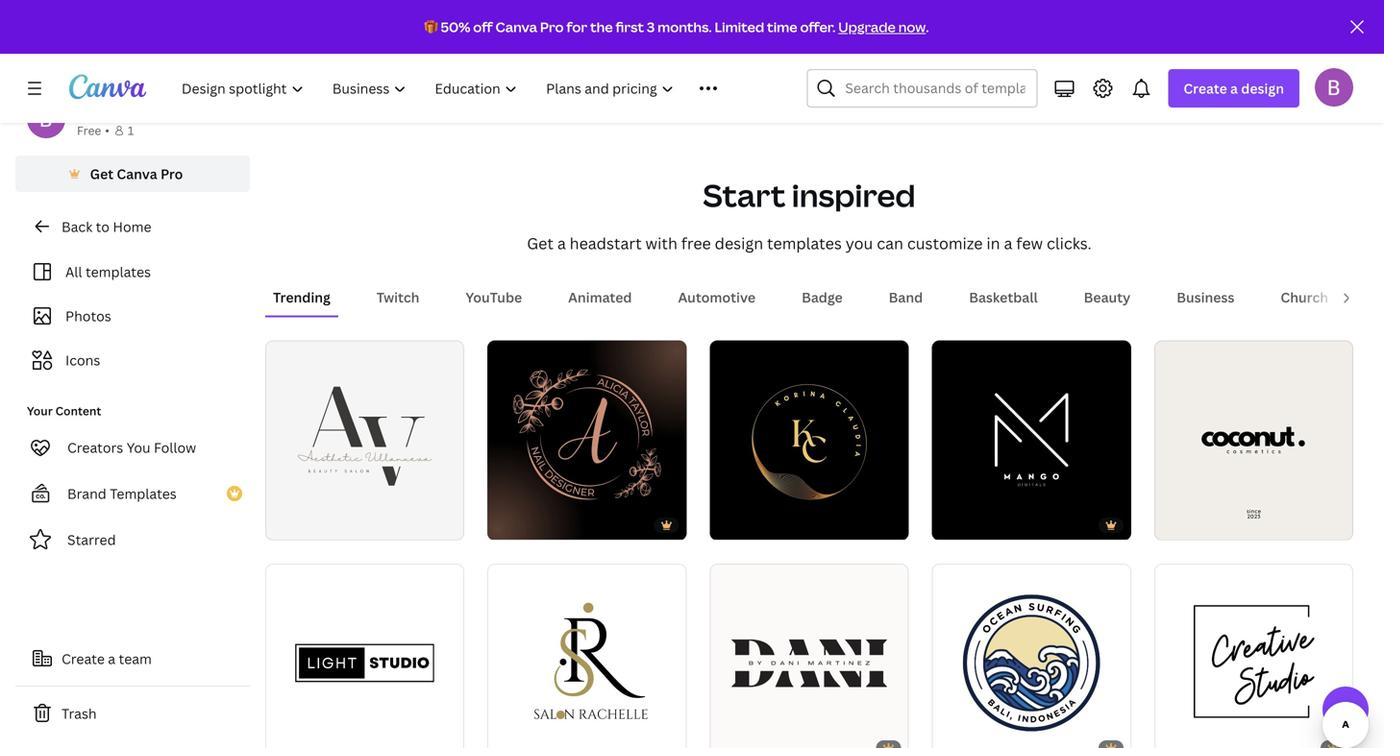 Task type: vqa. For each thing, say whether or not it's contained in the screenshot.
Back to Home link
yes



Task type: describe. For each thing, give the bounding box(es) containing it.
animated
[[568, 289, 632, 307]]

0 vertical spatial canva
[[496, 18, 537, 36]]

brand
[[67, 485, 106, 503]]

team
[[119, 650, 152, 669]]

a for design
[[1230, 79, 1238, 98]]

1 for 1 of 2
[[501, 517, 507, 532]]

your content
[[27, 403, 101, 419]]

a for headstart
[[557, 233, 566, 254]]

start
[[703, 175, 786, 217]]

back to home link
[[15, 208, 250, 246]]

0 vertical spatial pro
[[540, 18, 564, 36]]

starred
[[67, 531, 116, 549]]

.
[[926, 18, 929, 36]]

creators you follow link
[[15, 429, 250, 467]]

time
[[767, 18, 797, 36]]

free
[[77, 123, 101, 138]]

the
[[590, 18, 613, 36]]

now
[[898, 18, 926, 36]]

free •
[[77, 123, 109, 138]]

twitch button
[[369, 279, 427, 316]]

🎁 50% off canva pro for the first 3 months. limited time offer. upgrade now .
[[424, 18, 929, 36]]

templates
[[110, 485, 177, 503]]

church button
[[1273, 279, 1336, 316]]

0 vertical spatial templates
[[767, 233, 842, 254]]

home
[[113, 218, 151, 236]]

first
[[616, 18, 644, 36]]

trash link
[[15, 695, 250, 733]]

design inside dropdown button
[[1241, 79, 1284, 98]]

inspired
[[792, 175, 916, 217]]

white black m letter design business identity for digital design company logo image
[[932, 341, 1131, 540]]

church
[[1281, 289, 1328, 307]]

with
[[646, 233, 678, 254]]

all
[[65, 263, 82, 281]]

band
[[889, 289, 923, 307]]

few
[[1016, 233, 1043, 254]]

youtube
[[466, 289, 522, 307]]

1 of 2
[[501, 517, 528, 532]]

trending button
[[265, 279, 338, 316]]

starred link
[[15, 521, 250, 559]]

create a design
[[1184, 79, 1284, 98]]

trending
[[273, 289, 330, 307]]

effortlessly stay on brand image
[[265, 0, 779, 83]]

•
[[105, 123, 109, 138]]

you
[[127, 439, 150, 457]]

start inspired
[[703, 175, 916, 217]]

photos
[[65, 307, 111, 325]]

youtube button
[[458, 279, 530, 316]]

offer.
[[800, 18, 836, 36]]

get for get a headstart with free design templates you can customize in a few clicks.
[[527, 233, 554, 254]]

get a headstart with free design templates you can customize in a few clicks.
[[527, 233, 1092, 254]]



Task type: locate. For each thing, give the bounding box(es) containing it.
free
[[681, 233, 711, 254]]

get canva pro
[[90, 165, 183, 183]]

get down •
[[90, 165, 113, 183]]

top level navigation element
[[169, 69, 761, 108], [169, 69, 761, 108]]

create a team
[[62, 650, 152, 669]]

badge
[[802, 289, 843, 307]]

trash
[[62, 705, 97, 723]]

get
[[90, 165, 113, 183], [527, 233, 554, 254]]

2
[[522, 517, 528, 532]]

basketball
[[969, 289, 1038, 307]]

automotive button
[[670, 279, 763, 316]]

badge button
[[794, 279, 850, 316]]

you
[[846, 233, 873, 254]]

black & white minimalist business logo image
[[265, 564, 464, 749]]

1 vertical spatial pro
[[161, 165, 183, 183]]

band button
[[881, 279, 931, 316]]

1 vertical spatial 1
[[501, 517, 507, 532]]

ivory black luxury minimalist personal name logo image
[[710, 564, 909, 749]]

a inside create a design dropdown button
[[1230, 79, 1238, 98]]

black and white aesthetic minimalist modern simple typography coconut cosmetics logo image
[[1154, 341, 1353, 540]]

icons
[[65, 351, 100, 370]]

gold luxury initial circle logo image
[[710, 341, 909, 540]]

create for create a team
[[62, 650, 105, 669]]

a inside create a team button
[[108, 650, 115, 669]]

1 vertical spatial get
[[527, 233, 554, 254]]

1 right •
[[128, 123, 134, 138]]

beauty button
[[1076, 279, 1138, 316]]

in
[[987, 233, 1000, 254]]

a
[[1230, 79, 1238, 98], [557, 233, 566, 254], [1004, 233, 1013, 254], [108, 650, 115, 669]]

1 vertical spatial create
[[62, 650, 105, 669]]

0 vertical spatial 1
[[128, 123, 134, 138]]

white and black modern abstract beauty logo image
[[488, 564, 687, 749]]

Search search field
[[845, 70, 1025, 107]]

back to home
[[62, 218, 151, 236]]

0 horizontal spatial 1
[[128, 123, 134, 138]]

0 horizontal spatial create
[[62, 650, 105, 669]]

1 vertical spatial templates
[[85, 263, 151, 281]]

1
[[128, 123, 134, 138], [501, 517, 507, 532]]

bob builder image
[[1315, 68, 1353, 106]]

get inside button
[[90, 165, 113, 183]]

create inside create a team button
[[62, 650, 105, 669]]

automotive
[[678, 289, 756, 307]]

for
[[567, 18, 587, 36]]

months.
[[658, 18, 712, 36]]

1 left of
[[501, 517, 507, 532]]

to
[[96, 218, 110, 236]]

1 of 2 link
[[488, 341, 687, 540]]

animated button
[[561, 279, 640, 316]]

twitch
[[377, 289, 419, 307]]

0 horizontal spatial design
[[715, 233, 763, 254]]

upgrade
[[838, 18, 896, 36]]

pro inside button
[[161, 165, 183, 183]]

all templates
[[65, 263, 151, 281]]

black white modern handwritten square studio logo image
[[1154, 564, 1353, 749]]

business
[[1177, 289, 1235, 307]]

1 horizontal spatial design
[[1241, 79, 1284, 98]]

canva inside button
[[117, 165, 157, 183]]

creators
[[67, 439, 123, 457]]

0 horizontal spatial templates
[[85, 263, 151, 281]]

back
[[62, 218, 92, 236]]

get left headstart
[[527, 233, 554, 254]]

of
[[509, 517, 520, 532]]

black & white minimalist aesthetic initials font logo image
[[265, 341, 464, 540]]

blue and white circle surfing club logo image
[[932, 564, 1131, 749]]

canva up back to home link
[[117, 165, 157, 183]]

1 horizontal spatial pro
[[540, 18, 564, 36]]

pro
[[540, 18, 564, 36], [161, 165, 183, 183]]

canva
[[496, 18, 537, 36], [117, 165, 157, 183]]

off
[[473, 18, 493, 36]]

headstart
[[570, 233, 642, 254]]

business button
[[1169, 279, 1242, 316]]

canva right off
[[496, 18, 537, 36]]

1 horizontal spatial canva
[[496, 18, 537, 36]]

get canva pro button
[[15, 156, 250, 192]]

create
[[1184, 79, 1227, 98], [62, 650, 105, 669]]

1 vertical spatial design
[[715, 233, 763, 254]]

50%
[[441, 18, 470, 36]]

basketball button
[[961, 279, 1046, 316]]

0 vertical spatial create
[[1184, 79, 1227, 98]]

photos link
[[27, 298, 238, 335]]

create a team button
[[15, 640, 250, 679]]

None search field
[[807, 69, 1038, 108]]

pro up back to home link
[[161, 165, 183, 183]]

upgrade now button
[[838, 18, 926, 36]]

can
[[877, 233, 904, 254]]

3
[[647, 18, 655, 36]]

brand templates
[[67, 485, 177, 503]]

design right free
[[715, 233, 763, 254]]

beauty
[[1084, 289, 1131, 307]]

limited
[[715, 18, 764, 36]]

🎁
[[424, 18, 438, 36]]

a for team
[[108, 650, 115, 669]]

clicks.
[[1047, 233, 1092, 254]]

create for create a design
[[1184, 79, 1227, 98]]

1 horizontal spatial templates
[[767, 233, 842, 254]]

all templates link
[[27, 254, 238, 290]]

brand templates link
[[15, 475, 250, 513]]

create inside create a design dropdown button
[[1184, 79, 1227, 98]]

get for get canva pro
[[90, 165, 113, 183]]

templates
[[767, 233, 842, 254], [85, 263, 151, 281]]

create a design button
[[1168, 69, 1300, 108]]

1 vertical spatial canva
[[117, 165, 157, 183]]

pro left for
[[540, 18, 564, 36]]

creators you follow
[[67, 439, 196, 457]]

content
[[55, 403, 101, 419]]

0 vertical spatial get
[[90, 165, 113, 183]]

your
[[27, 403, 53, 419]]

1 horizontal spatial 1
[[501, 517, 507, 532]]

1 horizontal spatial create
[[1184, 79, 1227, 98]]

1 for 1
[[128, 123, 134, 138]]

0 horizontal spatial canva
[[117, 165, 157, 183]]

1 horizontal spatial get
[[527, 233, 554, 254]]

1 inside 1 of 2 link
[[501, 517, 507, 532]]

0 vertical spatial design
[[1241, 79, 1284, 98]]

design left the bob builder icon
[[1241, 79, 1284, 98]]

design
[[1241, 79, 1284, 98], [715, 233, 763, 254]]

templates right all
[[85, 263, 151, 281]]

rose gold elegant monogram floral circular logo image
[[488, 341, 687, 540]]

icons link
[[27, 342, 238, 379]]

0 horizontal spatial get
[[90, 165, 113, 183]]

follow
[[154, 439, 196, 457]]

templates inside all templates link
[[85, 263, 151, 281]]

templates down start inspired
[[767, 233, 842, 254]]

0 horizontal spatial pro
[[161, 165, 183, 183]]

customize
[[907, 233, 983, 254]]



